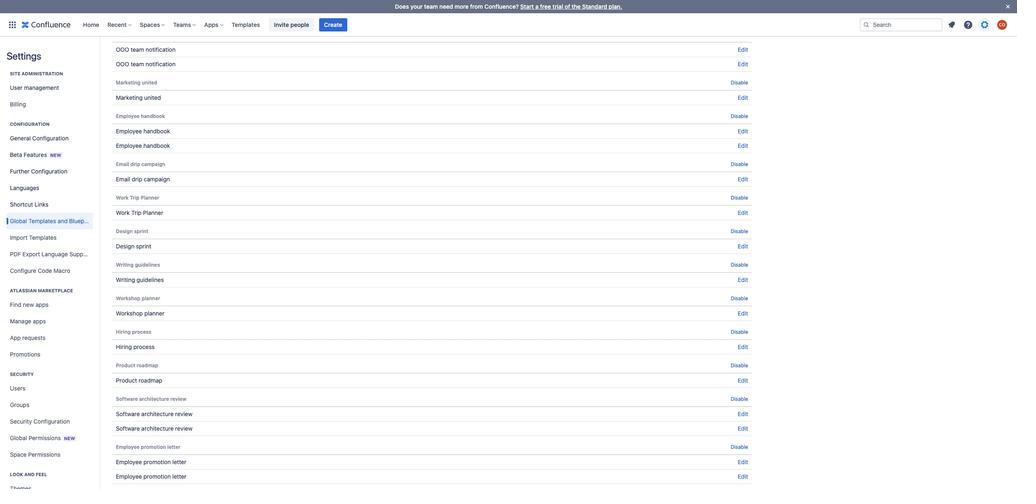 Task type: vqa. For each thing, say whether or not it's contained in the screenshot.
third Employee handbook from the top of the page
yes



Task type: describe. For each thing, give the bounding box(es) containing it.
edit for hiring process
[[738, 343, 748, 350]]

edit link for employee promotion letter
[[738, 473, 748, 480]]

find new apps
[[10, 301, 49, 308]]

2 edit link from the top
[[738, 46, 748, 53]]

guidelines for disable
[[135, 262, 160, 268]]

14 edit link from the top
[[738, 410, 748, 417]]

email for disable
[[116, 161, 129, 167]]

teams
[[173, 21, 191, 28]]

user
[[10, 84, 23, 91]]

manage apps
[[10, 318, 46, 325]]

edit for workshop planner
[[738, 310, 748, 317]]

5 edit link from the top
[[738, 128, 748, 135]]

recent button
[[105, 18, 135, 31]]

edit for writing guidelines
[[738, 276, 748, 283]]

beta features new
[[10, 151, 61, 158]]

0 vertical spatial architecture
[[139, 396, 169, 402]]

site
[[10, 71, 20, 76]]

teams button
[[171, 18, 199, 31]]

hiring process for disable
[[116, 329, 151, 335]]

security for security
[[10, 371, 34, 377]]

2 vertical spatial architecture
[[141, 425, 174, 432]]

look and feel
[[10, 472, 47, 477]]

people
[[291, 21, 309, 28]]

edit link for design sprint
[[738, 243, 748, 250]]

1 edit from the top
[[738, 12, 748, 19]]

product roadmap for disable
[[116, 362, 158, 369]]

1 vertical spatial architecture
[[141, 410, 174, 417]]

workshop for edit
[[116, 310, 143, 317]]

disable link for writing guidelines
[[731, 262, 748, 268]]

close image
[[1003, 2, 1013, 12]]

0 vertical spatial review
[[170, 396, 186, 402]]

further configuration
[[10, 168, 67, 175]]

promotions
[[10, 351, 40, 358]]

work trip planner for edit
[[116, 209, 163, 216]]

trial
[[553, 3, 563, 10]]

features
[[24, 151, 47, 158]]

language
[[42, 251, 68, 258]]

from
[[470, 3, 483, 10]]

disable for workshop planner
[[731, 295, 748, 301]]

4 employee from the top
[[116, 444, 140, 450]]

beta
[[10, 151, 22, 158]]

atlassian
[[10, 288, 37, 293]]

global permissions new
[[10, 434, 75, 441]]

manage apps link
[[7, 313, 93, 330]]

feel
[[36, 472, 47, 477]]

handbook for fifth edit link from the top
[[143, 128, 170, 135]]

start a free trial of the standard plan. link
[[520, 3, 622, 10]]

free
[[540, 3, 551, 10]]

app
[[10, 334, 21, 341]]

writing guidelines for edit
[[116, 276, 164, 283]]

design for edit
[[116, 243, 134, 250]]

edit for email drip campaign
[[738, 176, 748, 183]]

campaign for edit
[[144, 176, 170, 183]]

letter for disable link related to employee promotion letter
[[167, 444, 181, 450]]

blueprints
[[69, 217, 96, 224]]

edit link for software architecture review
[[738, 425, 748, 432]]

billing
[[10, 101, 26, 108]]

disable link for email drip campaign
[[731, 161, 748, 167]]

configuration for security
[[34, 418, 70, 425]]

configuration for further
[[31, 168, 67, 175]]

users
[[10, 385, 25, 392]]

work for edit
[[116, 209, 130, 216]]

hiring process for edit
[[116, 343, 155, 350]]

create
[[324, 21, 342, 28]]

confluence?
[[485, 3, 519, 10]]

marketing united for disable
[[116, 79, 157, 86]]

apps button
[[202, 18, 227, 31]]

app requests
[[10, 334, 46, 341]]

recent
[[107, 21, 127, 28]]

configuration group
[[7, 113, 96, 282]]

disable for marketing united
[[731, 79, 748, 86]]

disable link for product roadmap
[[731, 362, 748, 369]]

search image
[[863, 21, 870, 28]]

edit link for product roadmap
[[738, 377, 748, 384]]

look
[[10, 472, 23, 477]]

disable for writing guidelines
[[731, 262, 748, 268]]

marketing united for edit
[[116, 94, 161, 101]]

import templates
[[10, 234, 57, 241]]

handbook for edit link for employee handbook
[[143, 142, 170, 149]]

configure code macro
[[10, 267, 70, 274]]

manage
[[10, 318, 31, 325]]

billing link
[[7, 96, 93, 113]]

promotions link
[[7, 346, 93, 363]]

more
[[455, 3, 469, 10]]

standard
[[582, 3, 607, 10]]

templates inside global element
[[232, 21, 260, 28]]

workshop planner for disable
[[116, 295, 160, 301]]

email drip campaign for disable
[[116, 161, 165, 167]]

software architecture review for software architecture review disable link
[[116, 396, 186, 402]]

languages link
[[7, 180, 93, 196]]

does your team need more from confluence? start a free trial of the standard plan.
[[395, 3, 622, 10]]

global for global templates and blueprints
[[10, 217, 27, 224]]

security configuration link
[[7, 413, 93, 430]]

promotion for disable link related to employee promotion letter
[[141, 444, 166, 450]]

space permissions
[[10, 451, 60, 458]]

shortcut links
[[10, 201, 48, 208]]

2 software from the top
[[116, 410, 140, 417]]

groups link
[[7, 397, 93, 413]]

appswitcher icon image
[[7, 20, 17, 30]]

security configuration
[[10, 418, 70, 425]]

edit for design sprint
[[738, 243, 748, 250]]

edit for employee promotion letter
[[738, 473, 748, 480]]

writing for edit
[[116, 276, 135, 283]]

1 employee from the top
[[116, 113, 140, 119]]

disable link for design sprint
[[731, 228, 748, 234]]

find
[[10, 301, 21, 308]]

work trip planner for disable
[[116, 195, 159, 201]]

16 edit link from the top
[[738, 458, 748, 465]]

disable link for employee promotion letter
[[731, 444, 748, 450]]

edit link for employee handbook
[[738, 142, 748, 149]]

of
[[565, 3, 570, 10]]

administration
[[22, 71, 63, 76]]

new
[[23, 301, 34, 308]]

user management
[[10, 84, 59, 91]]

invite people button
[[269, 18, 314, 31]]

atlassian marketplace
[[10, 288, 73, 293]]

employee promotion letter for second edit link from the bottom
[[116, 458, 186, 465]]

atlassian marketplace group
[[7, 279, 93, 365]]

edit link for email drip campaign
[[738, 176, 748, 183]]

3 employee handbook from the top
[[116, 142, 170, 149]]

invite
[[274, 21, 289, 28]]

14 edit from the top
[[738, 410, 748, 417]]

disable for product roadmap
[[731, 362, 748, 369]]

the
[[572, 3, 581, 10]]

5 employee from the top
[[116, 458, 142, 465]]

notification for disable link associated with ooo team notification
[[142, 31, 170, 38]]

employee promotion letter for disable link related to employee promotion letter
[[116, 444, 181, 450]]

edit link for work trip planner
[[738, 209, 748, 216]]

email for edit
[[116, 176, 130, 183]]

disable link for software architecture review
[[731, 396, 748, 402]]

look and feel group
[[7, 463, 93, 489]]

home link
[[81, 18, 102, 31]]

export
[[23, 251, 40, 258]]

0 vertical spatial apps
[[36, 301, 49, 308]]

and inside group
[[24, 472, 35, 477]]

notification for 16th edit link from the bottom
[[146, 46, 176, 53]]

help icon image
[[964, 20, 973, 30]]

disable for work trip planner
[[731, 195, 748, 201]]

further configuration link
[[7, 163, 93, 180]]

1 vertical spatial apps
[[33, 318, 46, 325]]

roadmap for edit
[[139, 377, 162, 384]]

security group
[[7, 363, 93, 465]]

16 edit from the top
[[738, 458, 748, 465]]



Task type: locate. For each thing, give the bounding box(es) containing it.
site administration
[[10, 71, 63, 76]]

1 vertical spatial letter
[[172, 458, 186, 465]]

1 vertical spatial email
[[116, 176, 130, 183]]

1 edit link from the top
[[738, 12, 748, 19]]

find new apps link
[[7, 296, 93, 313]]

product for edit
[[116, 377, 137, 384]]

2 software architecture review from the top
[[116, 410, 193, 417]]

0 vertical spatial ooo
[[116, 31, 128, 38]]

12 disable from the top
[[731, 444, 748, 450]]

1 vertical spatial hiring
[[116, 343, 132, 350]]

start
[[520, 3, 534, 10]]

7 disable link from the top
[[731, 262, 748, 268]]

2 product roadmap from the top
[[116, 377, 162, 384]]

1 disable from the top
[[731, 31, 748, 38]]

1 vertical spatial global
[[10, 434, 27, 441]]

drip
[[130, 161, 140, 167], [132, 176, 142, 183]]

2 vertical spatial handbook
[[143, 142, 170, 149]]

12 disable link from the top
[[731, 444, 748, 450]]

marketplace
[[38, 288, 73, 293]]

letter
[[167, 444, 181, 450], [172, 458, 186, 465], [172, 473, 186, 480]]

2 marketing united from the top
[[116, 94, 161, 101]]

0 vertical spatial email
[[116, 161, 129, 167]]

design sprint for edit
[[116, 243, 151, 250]]

disable for software architecture review
[[731, 396, 748, 402]]

1 ooo team notification from the top
[[116, 31, 170, 38]]

templates for global templates and blueprints
[[29, 217, 56, 224]]

edit for marketing united
[[738, 94, 748, 101]]

0 vertical spatial planner
[[142, 295, 160, 301]]

3 ooo team notification from the top
[[116, 60, 176, 67]]

3 edit link from the top
[[738, 60, 748, 67]]

1 email drip campaign from the top
[[116, 161, 165, 167]]

process
[[132, 329, 151, 335], [133, 343, 155, 350]]

security down groups
[[10, 418, 32, 425]]

new inside "global permissions new"
[[64, 435, 75, 441]]

0 vertical spatial employee handbook
[[116, 113, 165, 119]]

0 horizontal spatial and
[[24, 472, 35, 477]]

2 disable link from the top
[[731, 79, 748, 86]]

1 security from the top
[[10, 371, 34, 377]]

edit for employee handbook
[[738, 142, 748, 149]]

sprint for disable
[[134, 228, 148, 234]]

apps right new
[[36, 301, 49, 308]]

new down 'security configuration' link
[[64, 435, 75, 441]]

united
[[142, 79, 157, 86], [144, 94, 161, 101]]

1 vertical spatial security
[[10, 418, 32, 425]]

configure code macro link
[[7, 263, 93, 279]]

0 vertical spatial guidelines
[[135, 262, 160, 268]]

0 vertical spatial templates
[[232, 21, 260, 28]]

10 edit from the top
[[738, 276, 748, 283]]

2 workshop from the top
[[116, 310, 143, 317]]

sprint for edit
[[136, 243, 151, 250]]

disable for email drip campaign
[[731, 161, 748, 167]]

trip for edit
[[131, 209, 142, 216]]

united for disable
[[142, 79, 157, 86]]

disable for employee handbook
[[731, 113, 748, 119]]

1 workshop planner from the top
[[116, 295, 160, 301]]

general
[[10, 135, 31, 142]]

banner
[[0, 13, 1017, 36]]

space permissions link
[[7, 446, 93, 463]]

4 edit from the top
[[738, 94, 748, 101]]

7 edit link from the top
[[738, 176, 748, 183]]

import templates link
[[7, 229, 93, 246]]

2 email drip campaign from the top
[[116, 176, 170, 183]]

1 vertical spatial promotion
[[143, 458, 171, 465]]

templates right the apps popup button
[[232, 21, 260, 28]]

0 vertical spatial campaign
[[141, 161, 165, 167]]

6 employee from the top
[[116, 473, 142, 480]]

global element
[[5, 13, 858, 36]]

links
[[35, 201, 48, 208]]

edit link for hiring process
[[738, 343, 748, 350]]

workshop planner for edit
[[116, 310, 164, 317]]

writing guidelines for disable
[[116, 262, 160, 268]]

security
[[10, 371, 34, 377], [10, 418, 32, 425]]

edit link for workshop planner
[[738, 310, 748, 317]]

2 employee handbook from the top
[[116, 128, 170, 135]]

2 employee promotion letter from the top
[[116, 458, 186, 465]]

3 edit from the top
[[738, 60, 748, 67]]

1 employee handbook from the top
[[116, 113, 165, 119]]

1 email from the top
[[116, 161, 129, 167]]

edit
[[738, 12, 748, 19], [738, 46, 748, 53], [738, 60, 748, 67], [738, 94, 748, 101], [738, 128, 748, 135], [738, 142, 748, 149], [738, 176, 748, 183], [738, 209, 748, 216], [738, 243, 748, 250], [738, 276, 748, 283], [738, 310, 748, 317], [738, 343, 748, 350], [738, 377, 748, 384], [738, 410, 748, 417], [738, 425, 748, 432], [738, 458, 748, 465], [738, 473, 748, 480]]

email drip campaign for edit
[[116, 176, 170, 183]]

new up the further configuration link
[[50, 152, 61, 158]]

2 vertical spatial promotion
[[143, 473, 171, 480]]

9 disable from the top
[[731, 329, 748, 335]]

1 product roadmap from the top
[[116, 362, 158, 369]]

1 vertical spatial ooo team notification
[[116, 46, 176, 53]]

1 vertical spatial writing guidelines
[[116, 276, 164, 283]]

pdf export language support link
[[7, 246, 93, 263]]

employee
[[116, 113, 140, 119], [116, 128, 142, 135], [116, 142, 142, 149], [116, 444, 140, 450], [116, 458, 142, 465], [116, 473, 142, 480]]

remote
[[116, 12, 136, 19]]

1 vertical spatial roadmap
[[139, 377, 162, 384]]

1 vertical spatial software
[[116, 410, 140, 417]]

5 edit from the top
[[738, 128, 748, 135]]

0 vertical spatial product
[[116, 362, 135, 369]]

email
[[116, 161, 129, 167], [116, 176, 130, 183]]

12 edit link from the top
[[738, 343, 748, 350]]

0 vertical spatial promotion
[[141, 444, 166, 450]]

6 disable from the top
[[731, 228, 748, 234]]

guidelines for edit
[[137, 276, 164, 283]]

space
[[10, 451, 27, 458]]

2 design from the top
[[116, 243, 134, 250]]

3 disable link from the top
[[731, 113, 748, 119]]

user management link
[[7, 79, 93, 96]]

2 work from the top
[[116, 209, 130, 216]]

4 disable from the top
[[731, 161, 748, 167]]

0 vertical spatial roadmap
[[137, 362, 158, 369]]

1 vertical spatial notification
[[146, 46, 176, 53]]

planner
[[141, 195, 159, 201], [143, 209, 163, 216]]

2 hiring from the top
[[116, 343, 132, 350]]

8 edit link from the top
[[738, 209, 748, 216]]

Search field
[[860, 18, 943, 31]]

10 disable from the top
[[731, 362, 748, 369]]

disable link for marketing united
[[731, 79, 748, 86]]

permissions down 'security configuration' link
[[29, 434, 61, 441]]

global templates and blueprints
[[10, 217, 96, 224]]

2 edit from the top
[[738, 46, 748, 53]]

further
[[10, 168, 30, 175]]

does
[[395, 3, 409, 10]]

permissions for space
[[28, 451, 60, 458]]

1 vertical spatial new
[[64, 435, 75, 441]]

software architecture review
[[116, 396, 186, 402], [116, 410, 193, 417], [116, 425, 193, 432]]

remote team meeting
[[116, 12, 175, 19]]

app requests link
[[7, 330, 93, 346]]

1 global from the top
[[10, 217, 27, 224]]

0 vertical spatial design
[[116, 228, 133, 234]]

global up 'import'
[[10, 217, 27, 224]]

home
[[83, 21, 99, 28]]

0 vertical spatial permissions
[[29, 434, 61, 441]]

2 vertical spatial ooo
[[116, 60, 129, 67]]

0 vertical spatial email drip campaign
[[116, 161, 165, 167]]

12 edit from the top
[[738, 343, 748, 350]]

0 vertical spatial hiring
[[116, 329, 131, 335]]

your
[[411, 3, 423, 10]]

configuration for general
[[32, 135, 69, 142]]

1 vertical spatial trip
[[131, 209, 142, 216]]

1 horizontal spatial new
[[64, 435, 75, 441]]

1 vertical spatial email drip campaign
[[116, 176, 170, 183]]

promotion for employee promotion letter edit link
[[143, 473, 171, 480]]

drip for edit
[[132, 176, 142, 183]]

0 vertical spatial marketing united
[[116, 79, 157, 86]]

1 vertical spatial design sprint
[[116, 243, 151, 250]]

0 vertical spatial workshop planner
[[116, 295, 160, 301]]

0 vertical spatial employee promotion letter
[[116, 444, 181, 450]]

6 edit link from the top
[[738, 142, 748, 149]]

global for global permissions new
[[10, 434, 27, 441]]

0 vertical spatial marketing
[[116, 79, 140, 86]]

configuration up languages link
[[31, 168, 67, 175]]

1 vertical spatial design
[[116, 243, 134, 250]]

employee promotion letter for employee promotion letter edit link
[[116, 473, 186, 480]]

disable for hiring process
[[731, 329, 748, 335]]

marketing
[[116, 79, 140, 86], [116, 94, 143, 101]]

design for disable
[[116, 228, 133, 234]]

11 edit from the top
[[738, 310, 748, 317]]

1 vertical spatial permissions
[[28, 451, 60, 458]]

invite people
[[274, 21, 309, 28]]

1 employee promotion letter from the top
[[116, 444, 181, 450]]

product for disable
[[116, 362, 135, 369]]

work for disable
[[116, 195, 129, 201]]

1 vertical spatial united
[[144, 94, 161, 101]]

general configuration
[[10, 135, 69, 142]]

2 product from the top
[[116, 377, 137, 384]]

2 vertical spatial software architecture review
[[116, 425, 193, 432]]

disable for employee promotion letter
[[731, 444, 748, 450]]

1 vertical spatial workshop planner
[[116, 310, 164, 317]]

meeting
[[153, 12, 175, 19]]

2 work trip planner from the top
[[116, 209, 163, 216]]

united for edit
[[144, 94, 161, 101]]

0 vertical spatial and
[[58, 217, 68, 224]]

trip for disable
[[130, 195, 139, 201]]

15 edit link from the top
[[738, 425, 748, 432]]

employee handbook
[[116, 113, 165, 119], [116, 128, 170, 135], [116, 142, 170, 149]]

1 vertical spatial handbook
[[143, 128, 170, 135]]

edit for work trip planner
[[738, 209, 748, 216]]

writing guidelines
[[116, 262, 160, 268], [116, 276, 164, 283]]

product roadmap
[[116, 362, 158, 369], [116, 377, 162, 384]]

global
[[10, 217, 27, 224], [10, 434, 27, 441]]

8 disable link from the top
[[731, 295, 748, 301]]

1 marketing from the top
[[116, 79, 140, 86]]

notification icon image
[[947, 20, 957, 30]]

2 writing from the top
[[116, 276, 135, 283]]

0 vertical spatial writing guidelines
[[116, 262, 160, 268]]

trip
[[130, 195, 139, 201], [131, 209, 142, 216]]

0 vertical spatial planner
[[141, 195, 159, 201]]

disable for ooo team notification
[[731, 31, 748, 38]]

7 disable from the top
[[731, 262, 748, 268]]

settings icon image
[[980, 20, 990, 30]]

edit for product roadmap
[[738, 377, 748, 384]]

product roadmap for edit
[[116, 377, 162, 384]]

1 vertical spatial software architecture review
[[116, 410, 193, 417]]

need
[[440, 3, 453, 10]]

3 employee promotion letter from the top
[[116, 473, 186, 480]]

3 disable from the top
[[731, 113, 748, 119]]

letter for employee promotion letter edit link
[[172, 473, 186, 480]]

new for features
[[50, 152, 61, 158]]

0 vertical spatial notification
[[142, 31, 170, 38]]

1 vertical spatial marketing
[[116, 94, 143, 101]]

17 edit from the top
[[738, 473, 748, 480]]

templates link
[[229, 18, 262, 31]]

create link
[[319, 18, 347, 31]]

2 vertical spatial letter
[[172, 473, 186, 480]]

0 vertical spatial security
[[10, 371, 34, 377]]

templates down links
[[29, 217, 56, 224]]

hiring
[[116, 329, 131, 335], [116, 343, 132, 350]]

6 disable link from the top
[[731, 228, 748, 234]]

3 employee from the top
[[116, 142, 142, 149]]

software architecture review for 14th edit link from the top
[[116, 410, 193, 417]]

9 disable link from the top
[[731, 329, 748, 335]]

your profile and preferences image
[[997, 20, 1007, 30]]

a
[[535, 3, 539, 10]]

disable
[[731, 31, 748, 38], [731, 79, 748, 86], [731, 113, 748, 119], [731, 161, 748, 167], [731, 195, 748, 201], [731, 228, 748, 234], [731, 262, 748, 268], [731, 295, 748, 301], [731, 329, 748, 335], [731, 362, 748, 369], [731, 396, 748, 402], [731, 444, 748, 450]]

2 vertical spatial templates
[[29, 234, 57, 241]]

13 edit from the top
[[738, 377, 748, 384]]

0 vertical spatial ooo team notification
[[116, 31, 170, 38]]

0 vertical spatial software
[[116, 396, 138, 402]]

1 disable link from the top
[[731, 31, 748, 38]]

1 vertical spatial planner
[[143, 209, 163, 216]]

and inside configuration "group"
[[58, 217, 68, 224]]

0 vertical spatial work trip planner
[[116, 195, 159, 201]]

1 vertical spatial workshop
[[116, 310, 143, 317]]

1 vertical spatial employee handbook
[[116, 128, 170, 135]]

1 vertical spatial work trip planner
[[116, 209, 163, 216]]

configuration inside security group
[[34, 418, 70, 425]]

security up users
[[10, 371, 34, 377]]

1 vertical spatial writing
[[116, 276, 135, 283]]

campaign for disable
[[141, 161, 165, 167]]

global inside security group
[[10, 434, 27, 441]]

2 vertical spatial review
[[175, 425, 193, 432]]

users link
[[7, 380, 93, 397]]

1 vertical spatial review
[[175, 410, 193, 417]]

planner for disable
[[141, 195, 159, 201]]

1 vertical spatial guidelines
[[137, 276, 164, 283]]

2 design sprint from the top
[[116, 243, 151, 250]]

3 software architecture review from the top
[[116, 425, 193, 432]]

hiring for edit
[[116, 343, 132, 350]]

2 vertical spatial ooo team notification
[[116, 60, 176, 67]]

apps up requests
[[33, 318, 46, 325]]

1 writing from the top
[[116, 262, 134, 268]]

planner
[[142, 295, 160, 301], [144, 310, 164, 317]]

10 edit link from the top
[[738, 276, 748, 283]]

1 ooo from the top
[[116, 31, 128, 38]]

2 vertical spatial notification
[[146, 60, 176, 67]]

1 marketing united from the top
[[116, 79, 157, 86]]

1 vertical spatial hiring process
[[116, 343, 155, 350]]

0 vertical spatial trip
[[130, 195, 139, 201]]

1 vertical spatial and
[[24, 472, 35, 477]]

0 vertical spatial work
[[116, 195, 129, 201]]

spaces
[[140, 21, 160, 28]]

7 edit from the top
[[738, 176, 748, 183]]

disable link for employee handbook
[[731, 113, 748, 119]]

security for security configuration
[[10, 418, 32, 425]]

edit link for writing guidelines
[[738, 276, 748, 283]]

disable link for hiring process
[[731, 329, 748, 335]]

pdf export language support
[[10, 251, 91, 258]]

site administration group
[[7, 62, 93, 115]]

4 edit link from the top
[[738, 94, 748, 101]]

1 horizontal spatial and
[[58, 217, 68, 224]]

0 vertical spatial handbook
[[141, 113, 165, 119]]

roadmap for disable
[[137, 362, 158, 369]]

1 vertical spatial marketing united
[[116, 94, 161, 101]]

0 vertical spatial product roadmap
[[116, 362, 158, 369]]

0 vertical spatial new
[[50, 152, 61, 158]]

1 hiring process from the top
[[116, 329, 151, 335]]

disable link
[[731, 31, 748, 38], [731, 79, 748, 86], [731, 113, 748, 119], [731, 161, 748, 167], [731, 195, 748, 201], [731, 228, 748, 234], [731, 262, 748, 268], [731, 295, 748, 301], [731, 329, 748, 335], [731, 362, 748, 369], [731, 396, 748, 402], [731, 444, 748, 450]]

configuration up general
[[10, 121, 50, 127]]

1 work from the top
[[116, 195, 129, 201]]

1 vertical spatial product
[[116, 377, 137, 384]]

edit link for marketing united
[[738, 94, 748, 101]]

collapse sidebar image
[[90, 41, 108, 57]]

0 vertical spatial united
[[142, 79, 157, 86]]

2 ooo team notification from the top
[[116, 46, 176, 53]]

9 edit link from the top
[[738, 243, 748, 250]]

process for disable
[[132, 329, 151, 335]]

disable link for ooo team notification
[[731, 31, 748, 38]]

new inside "beta features new"
[[50, 152, 61, 158]]

confluence image
[[22, 20, 71, 30], [22, 20, 71, 30]]

templates for import templates
[[29, 234, 57, 241]]

configuration
[[10, 121, 50, 127], [32, 135, 69, 142], [31, 168, 67, 175], [34, 418, 70, 425]]

notification
[[142, 31, 170, 38], [146, 46, 176, 53], [146, 60, 176, 67]]

configuration up "beta features new"
[[32, 135, 69, 142]]

edit link
[[738, 12, 748, 19], [738, 46, 748, 53], [738, 60, 748, 67], [738, 94, 748, 101], [738, 128, 748, 135], [738, 142, 748, 149], [738, 176, 748, 183], [738, 209, 748, 216], [738, 243, 748, 250], [738, 276, 748, 283], [738, 310, 748, 317], [738, 343, 748, 350], [738, 377, 748, 384], [738, 410, 748, 417], [738, 425, 748, 432], [738, 458, 748, 465], [738, 473, 748, 480]]

product
[[116, 362, 135, 369], [116, 377, 137, 384]]

planner for edit
[[144, 310, 164, 317]]

0 vertical spatial writing
[[116, 262, 134, 268]]

configuration down "groups" link in the left bottom of the page
[[34, 418, 70, 425]]

management
[[24, 84, 59, 91]]

permissions down "global permissions new"
[[28, 451, 60, 458]]

1 vertical spatial work
[[116, 209, 130, 216]]

9 edit from the top
[[738, 243, 748, 250]]

1 software from the top
[[116, 396, 138, 402]]

2 vertical spatial software
[[116, 425, 140, 432]]

1 vertical spatial product roadmap
[[116, 377, 162, 384]]

guidelines
[[135, 262, 160, 268], [137, 276, 164, 283]]

1 vertical spatial employee promotion letter
[[116, 458, 186, 465]]

0 vertical spatial process
[[132, 329, 151, 335]]

apps
[[204, 21, 218, 28]]

plan.
[[609, 3, 622, 10]]

1 design from the top
[[116, 228, 133, 234]]

ooo
[[116, 31, 128, 38], [116, 46, 129, 53], [116, 60, 129, 67]]

email drip campaign
[[116, 161, 165, 167], [116, 176, 170, 183]]

shortcut
[[10, 201, 33, 208]]

disable link for work trip planner
[[731, 195, 748, 201]]

0 vertical spatial drip
[[130, 161, 140, 167]]

global inside configuration "group"
[[10, 217, 27, 224]]

import
[[10, 234, 27, 241]]

general configuration link
[[7, 130, 93, 147]]

design sprint for disable
[[116, 228, 148, 234]]

and left feel
[[24, 472, 35, 477]]

1 vertical spatial drip
[[132, 176, 142, 183]]

0 vertical spatial global
[[10, 217, 27, 224]]

10 disable link from the top
[[731, 362, 748, 369]]

requests
[[22, 334, 46, 341]]

11 disable link from the top
[[731, 396, 748, 402]]

review
[[170, 396, 186, 402], [175, 410, 193, 417], [175, 425, 193, 432]]

hiring for disable
[[116, 329, 131, 335]]

permissions
[[29, 434, 61, 441], [28, 451, 60, 458]]

edit link for ooo team notification
[[738, 60, 748, 67]]

0 vertical spatial hiring process
[[116, 329, 151, 335]]

workshop
[[116, 295, 140, 301], [116, 310, 143, 317]]

and left blueprints
[[58, 217, 68, 224]]

11 disable from the top
[[731, 396, 748, 402]]

work
[[116, 195, 129, 201], [116, 209, 130, 216]]

1 vertical spatial templates
[[29, 217, 56, 224]]

0 horizontal spatial new
[[50, 152, 61, 158]]

permissions for global
[[29, 434, 61, 441]]

3 software from the top
[[116, 425, 140, 432]]

2 employee from the top
[[116, 128, 142, 135]]

1 writing guidelines from the top
[[116, 262, 160, 268]]

work trip planner
[[116, 195, 159, 201], [116, 209, 163, 216]]

1 vertical spatial planner
[[144, 310, 164, 317]]

handbook
[[141, 113, 165, 119], [143, 128, 170, 135], [143, 142, 170, 149]]

promotion for second edit link from the bottom
[[143, 458, 171, 465]]

0 vertical spatial software architecture review
[[116, 396, 186, 402]]

workshop for disable
[[116, 295, 140, 301]]

macro
[[54, 267, 70, 274]]

disable link for workshop planner
[[731, 295, 748, 301]]

notification for edit link related to ooo team notification
[[146, 60, 176, 67]]

marketing for edit
[[116, 94, 143, 101]]

global up space
[[10, 434, 27, 441]]

planner for disable
[[142, 295, 160, 301]]

2 ooo from the top
[[116, 46, 129, 53]]

1 vertical spatial sprint
[[136, 243, 151, 250]]

6 edit from the top
[[738, 142, 748, 149]]

3 ooo from the top
[[116, 60, 129, 67]]

1 vertical spatial ooo
[[116, 46, 129, 53]]

new for permissions
[[64, 435, 75, 441]]

languages
[[10, 184, 39, 191]]

8 disable from the top
[[731, 295, 748, 301]]

global templates and blueprints link
[[7, 213, 96, 229]]

1 vertical spatial campaign
[[144, 176, 170, 183]]

support
[[69, 251, 91, 258]]

banner containing home
[[0, 13, 1017, 36]]

2 vertical spatial employee promotion letter
[[116, 473, 186, 480]]

2 writing guidelines from the top
[[116, 276, 164, 283]]

2 marketing from the top
[[116, 94, 143, 101]]

4 disable link from the top
[[731, 161, 748, 167]]

software architecture review for software architecture review edit link
[[116, 425, 193, 432]]

pdf
[[10, 251, 21, 258]]

1 workshop from the top
[[116, 295, 140, 301]]

1 product from the top
[[116, 362, 135, 369]]

configure
[[10, 267, 36, 274]]

code
[[38, 267, 52, 274]]

planner for edit
[[143, 209, 163, 216]]

8 edit from the top
[[738, 209, 748, 216]]

templates up the pdf export language support link
[[29, 234, 57, 241]]



